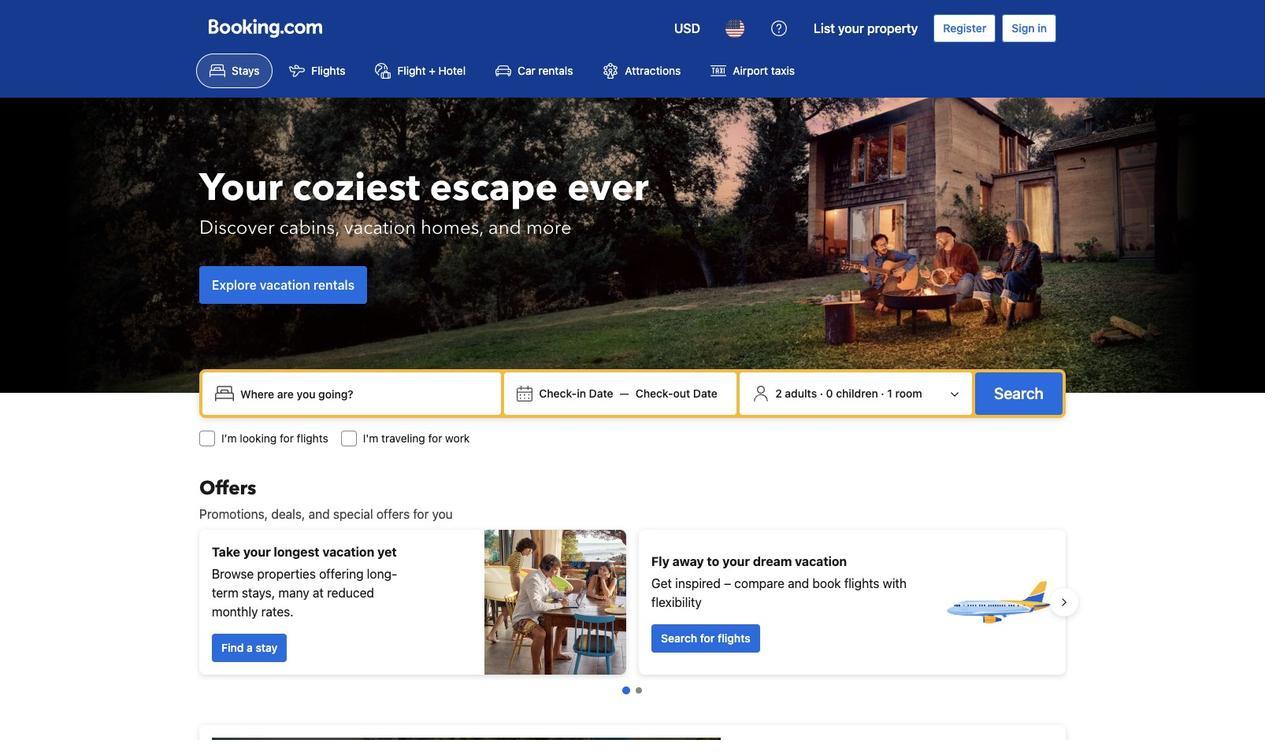 Task type: vqa. For each thing, say whether or not it's contained in the screenshot.
The Any
no



Task type: describe. For each thing, give the bounding box(es) containing it.
usd
[[675, 21, 701, 35]]

flight + hotel
[[398, 64, 466, 77]]

homes,
[[421, 215, 484, 241]]

book
[[813, 577, 841, 591]]

+
[[429, 64, 436, 77]]

get
[[652, 577, 672, 591]]

sign
[[1012, 21, 1035, 35]]

term
[[212, 586, 239, 601]]

rates.
[[261, 605, 294, 620]]

check-in date button
[[533, 380, 620, 408]]

inspired
[[676, 577, 721, 591]]

0 horizontal spatial flights
[[297, 432, 328, 445]]

your
[[199, 162, 283, 214]]

flexibility
[[652, 596, 702, 610]]

for down flexibility
[[701, 632, 715, 646]]

booking.com image
[[209, 19, 322, 38]]

taxis
[[771, 64, 795, 77]]

i'm
[[363, 432, 379, 445]]

find a stay
[[221, 642, 278, 655]]

fly away to your dream vacation get inspired – compare and book flights with flexibility
[[652, 555, 907, 610]]

–
[[724, 577, 732, 591]]

explore vacation rentals link
[[199, 266, 367, 304]]

sign in
[[1012, 21, 1048, 35]]

cabins,
[[279, 215, 340, 241]]

properties
[[257, 568, 316, 582]]

explore
[[212, 278, 257, 292]]

adults
[[785, 387, 817, 400]]

your coziest escape ever discover cabins, vacation homes, and more
[[199, 162, 649, 241]]

Where are you going? field
[[234, 380, 495, 408]]

coziest
[[292, 162, 420, 214]]

take
[[212, 545, 240, 560]]

flights
[[312, 64, 346, 77]]

and inside your coziest escape ever discover cabins, vacation homes, and more
[[489, 215, 522, 241]]

with
[[883, 577, 907, 591]]

to
[[707, 555, 720, 569]]

find a stay link
[[212, 634, 287, 663]]

long-
[[367, 568, 397, 582]]

search for flights link
[[652, 625, 760, 653]]

escape
[[430, 162, 558, 214]]

special
[[333, 508, 373, 522]]

2
[[776, 387, 782, 400]]

take your longest vacation yet browse properties offering long- term stays, many at reduced monthly rates.
[[212, 545, 397, 620]]

register link
[[934, 14, 997, 43]]

longest
[[274, 545, 320, 560]]

deals,
[[271, 508, 305, 522]]

out
[[674, 387, 691, 400]]

your inside fly away to your dream vacation get inspired – compare and book flights with flexibility
[[723, 555, 750, 569]]

2 adults · 0 children · 1 room button
[[747, 379, 966, 409]]

car
[[518, 64, 536, 77]]

at
[[313, 586, 324, 601]]

car rentals link
[[482, 54, 587, 88]]

check-out date button
[[630, 380, 724, 408]]

for inside offers promotions, deals, and special offers for you
[[413, 508, 429, 522]]

work
[[445, 432, 470, 445]]

attractions
[[625, 64, 681, 77]]

register
[[944, 21, 987, 35]]

and inside offers promotions, deals, and special offers for you
[[309, 508, 330, 522]]

dream
[[753, 555, 792, 569]]

offers
[[199, 476, 256, 502]]

room
[[896, 387, 923, 400]]

traveling
[[382, 432, 425, 445]]

flights link
[[276, 54, 359, 88]]

looking
[[240, 432, 277, 445]]

vacation inside take your longest vacation yet browse properties offering long- term stays, many at reduced monthly rates.
[[323, 545, 375, 560]]

car rentals
[[518, 64, 573, 77]]

and inside fly away to your dream vacation get inspired – compare and book flights with flexibility
[[788, 577, 810, 591]]

fly away to your dream vacation image
[[943, 548, 1054, 658]]

search for search
[[995, 385, 1044, 403]]

children
[[837, 387, 879, 400]]

airport
[[733, 64, 769, 77]]

sign in link
[[1003, 14, 1057, 43]]

vacation inside your coziest escape ever discover cabins, vacation homes, and more
[[344, 215, 416, 241]]

find
[[221, 642, 244, 655]]



Task type: locate. For each thing, give the bounding box(es) containing it.
usd button
[[665, 9, 710, 47]]

airport taxis link
[[698, 54, 809, 88]]

rentals right car
[[539, 64, 573, 77]]

1 vertical spatial search
[[661, 632, 698, 646]]

vacation up 'book'
[[795, 555, 847, 569]]

1 horizontal spatial ·
[[882, 387, 885, 400]]

date left —
[[589, 387, 614, 400]]

for left you
[[413, 508, 429, 522]]

your right list
[[839, 21, 865, 35]]

0 vertical spatial flights
[[297, 432, 328, 445]]

ever
[[568, 162, 649, 214]]

attractions link
[[590, 54, 695, 88]]

vacation up offering
[[323, 545, 375, 560]]

progress bar inside offers main content
[[623, 687, 642, 695]]

0 horizontal spatial and
[[309, 508, 330, 522]]

airport taxis
[[733, 64, 795, 77]]

vacation right explore in the left top of the page
[[260, 278, 310, 292]]

·
[[820, 387, 824, 400], [882, 387, 885, 400]]

rentals down cabins,
[[314, 278, 355, 292]]

0 horizontal spatial date
[[589, 387, 614, 400]]

search inside button
[[995, 385, 1044, 403]]

monthly
[[212, 605, 258, 620]]

you
[[432, 508, 453, 522]]

vacation
[[344, 215, 416, 241], [260, 278, 310, 292], [323, 545, 375, 560], [795, 555, 847, 569]]

0
[[827, 387, 834, 400]]

for
[[280, 432, 294, 445], [428, 432, 443, 445], [413, 508, 429, 522], [701, 632, 715, 646]]

your for longest
[[243, 545, 271, 560]]

stays,
[[242, 586, 275, 601]]

many
[[279, 586, 310, 601]]

1 horizontal spatial your
[[723, 555, 750, 569]]

your for property
[[839, 21, 865, 35]]

i'm
[[221, 432, 237, 445]]

list
[[814, 21, 835, 35]]

1 · from the left
[[820, 387, 824, 400]]

0 horizontal spatial rentals
[[314, 278, 355, 292]]

stays
[[232, 64, 260, 77]]

flights right looking
[[297, 432, 328, 445]]

vacation down coziest
[[344, 215, 416, 241]]

1 check- from the left
[[539, 387, 577, 400]]

and down "escape"
[[489, 215, 522, 241]]

and
[[489, 215, 522, 241], [309, 508, 330, 522], [788, 577, 810, 591]]

your inside 'link'
[[839, 21, 865, 35]]

2 check- from the left
[[636, 387, 674, 400]]

browse
[[212, 568, 254, 582]]

0 horizontal spatial search
[[661, 632, 698, 646]]

and left 'book'
[[788, 577, 810, 591]]

flights down –
[[718, 632, 751, 646]]

your inside take your longest vacation yet browse properties offering long- term stays, many at reduced monthly rates.
[[243, 545, 271, 560]]

2 vertical spatial flights
[[718, 632, 751, 646]]

property
[[868, 21, 918, 35]]

compare
[[735, 577, 785, 591]]

in for check-
[[577, 387, 586, 400]]

reduced
[[327, 586, 374, 601]]

stay
[[256, 642, 278, 655]]

search button
[[976, 373, 1063, 415]]

a
[[247, 642, 253, 655]]

stays link
[[196, 54, 273, 88]]

1 vertical spatial flights
[[845, 577, 880, 591]]

0 horizontal spatial ·
[[820, 387, 824, 400]]

0 horizontal spatial your
[[243, 545, 271, 560]]

i'm traveling for work
[[363, 432, 470, 445]]

flights
[[297, 432, 328, 445], [845, 577, 880, 591], [718, 632, 751, 646]]

flights left with
[[845, 577, 880, 591]]

yet
[[378, 545, 397, 560]]

list your property
[[814, 21, 918, 35]]

1 vertical spatial rentals
[[314, 278, 355, 292]]

search
[[995, 385, 1044, 403], [661, 632, 698, 646]]

list your property link
[[805, 9, 928, 47]]

flights inside fly away to your dream vacation get inspired – compare and book flights with flexibility
[[845, 577, 880, 591]]

check- left —
[[539, 387, 577, 400]]

2 horizontal spatial and
[[788, 577, 810, 591]]

promotions,
[[199, 508, 268, 522]]

offers promotions, deals, and special offers for you
[[199, 476, 453, 522]]

1 date from the left
[[589, 387, 614, 400]]

2 adults · 0 children · 1 room
[[776, 387, 923, 400]]

offering
[[319, 568, 364, 582]]

region
[[187, 524, 1079, 682]]

1 horizontal spatial flights
[[718, 632, 751, 646]]

in for sign
[[1038, 21, 1048, 35]]

—
[[620, 387, 630, 400]]

0 vertical spatial rentals
[[539, 64, 573, 77]]

1 horizontal spatial rentals
[[539, 64, 573, 77]]

1 vertical spatial and
[[309, 508, 330, 522]]

take your longest vacation yet image
[[485, 530, 627, 675]]

1 horizontal spatial search
[[995, 385, 1044, 403]]

2 date from the left
[[694, 387, 718, 400]]

1 horizontal spatial date
[[694, 387, 718, 400]]

offers
[[377, 508, 410, 522]]

more
[[526, 215, 572, 241]]

your right to
[[723, 555, 750, 569]]

explore vacation rentals
[[212, 278, 355, 292]]

i'm looking for flights
[[221, 432, 328, 445]]

and right deals, at the bottom left of page
[[309, 508, 330, 522]]

your
[[839, 21, 865, 35], [243, 545, 271, 560], [723, 555, 750, 569]]

2 · from the left
[[882, 387, 885, 400]]

check-
[[539, 387, 577, 400], [636, 387, 674, 400]]

in
[[1038, 21, 1048, 35], [577, 387, 586, 400]]

for right looking
[[280, 432, 294, 445]]

flight + hotel link
[[362, 54, 479, 88]]

1 horizontal spatial in
[[1038, 21, 1048, 35]]

progress bar
[[623, 687, 642, 695]]

2 vertical spatial and
[[788, 577, 810, 591]]

0 horizontal spatial in
[[577, 387, 586, 400]]

0 horizontal spatial check-
[[539, 387, 577, 400]]

region containing take your longest vacation yet
[[187, 524, 1079, 682]]

1
[[888, 387, 893, 400]]

0 vertical spatial and
[[489, 215, 522, 241]]

discover
[[199, 215, 275, 241]]

2 horizontal spatial your
[[839, 21, 865, 35]]

flight
[[398, 64, 426, 77]]

search inside offers main content
[[661, 632, 698, 646]]

your right take
[[243, 545, 271, 560]]

vacation inside fly away to your dream vacation get inspired – compare and book flights with flexibility
[[795, 555, 847, 569]]

check-in date — check-out date
[[539, 387, 718, 400]]

hotel
[[439, 64, 466, 77]]

check- right —
[[636, 387, 674, 400]]

fly
[[652, 555, 670, 569]]

1 vertical spatial in
[[577, 387, 586, 400]]

0 vertical spatial in
[[1038, 21, 1048, 35]]

1 horizontal spatial and
[[489, 215, 522, 241]]

2 horizontal spatial flights
[[845, 577, 880, 591]]

0 vertical spatial search
[[995, 385, 1044, 403]]

search for search for flights
[[661, 632, 698, 646]]

· left '1'
[[882, 387, 885, 400]]

date right out
[[694, 387, 718, 400]]

offers main content
[[187, 476, 1079, 741]]

date
[[589, 387, 614, 400], [694, 387, 718, 400]]

· left the "0"
[[820, 387, 824, 400]]

search for flights
[[661, 632, 751, 646]]

1 horizontal spatial check-
[[636, 387, 674, 400]]

rentals
[[539, 64, 573, 77], [314, 278, 355, 292]]

for left work
[[428, 432, 443, 445]]

in right 'sign'
[[1038, 21, 1048, 35]]

in left —
[[577, 387, 586, 400]]

away
[[673, 555, 704, 569]]



